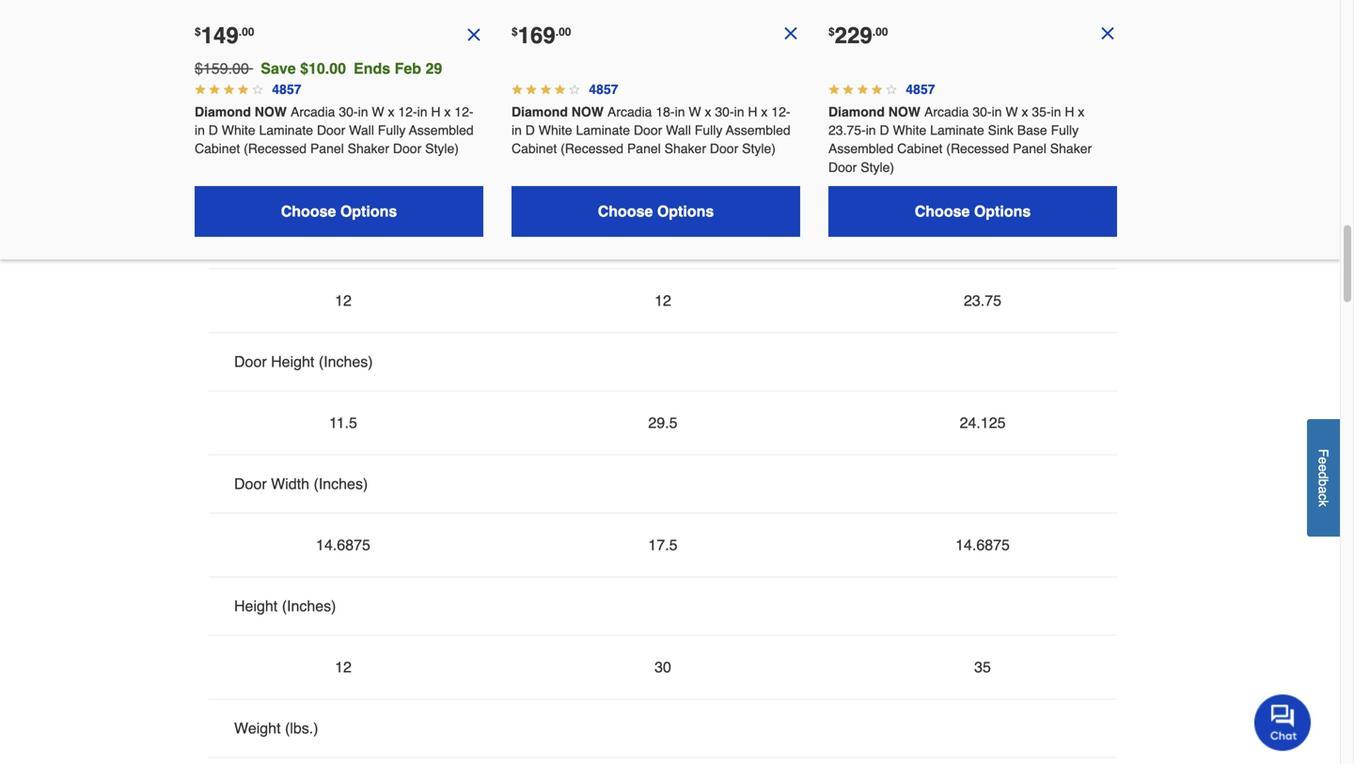 Task type: vqa. For each thing, say whether or not it's contained in the screenshot.


Task type: locate. For each thing, give the bounding box(es) containing it.
h for 12-
[[431, 104, 441, 119]]

d inside arcadia 30-in w x 35-in h x 23.75-in d white laminate sink base fully assembled cabinet (recessed panel shaker door style)
[[880, 123, 890, 138]]

1 horizontal spatial 14.6875
[[956, 537, 1010, 554]]

5 4 out of 5 stars element from the left
[[252, 84, 263, 95]]

white
[[324, 48, 363, 65], [222, 123, 255, 138], [539, 123, 572, 138], [893, 123, 927, 138]]

diamond up 23.75-
[[829, 104, 885, 119]]

3 diamond from the left
[[829, 104, 885, 119]]

00 inside $ 149 . 00
[[242, 25, 254, 39]]

1 horizontal spatial choose
[[598, 203, 653, 220]]

4 out of 5 stars image
[[195, 84, 206, 95], [209, 84, 220, 95], [252, 84, 263, 95], [512, 84, 523, 95], [569, 84, 580, 95], [829, 84, 840, 95], [857, 84, 869, 95], [886, 84, 897, 95]]

2 horizontal spatial choose
[[915, 203, 970, 220]]

1 horizontal spatial cabinet
[[512, 141, 557, 156]]

1 laminate from the left
[[259, 123, 313, 138]]

panel
[[310, 141, 344, 156], [627, 141, 661, 156], [1013, 141, 1047, 156]]

choose options down arcadia 18-in w x 30-in h x 12- in d white laminate door wall fully assembled cabinet (recessed panel shaker door style)
[[598, 203, 714, 220]]

2 4 out of 5 stars element from the left
[[209, 84, 220, 95]]

2 choose options from the left
[[598, 203, 714, 220]]

3 shaker from the left
[[1051, 141, 1092, 156]]

assembled
[[409, 123, 474, 138], [726, 123, 791, 138], [829, 141, 894, 156]]

29
[[426, 60, 442, 77]]

2 x from the left
[[444, 104, 451, 119]]

feb
[[395, 60, 421, 77]]

12- inside arcadia 18-in w x 30-in h x 12- in d white laminate door wall fully assembled cabinet (recessed panel shaker door style)
[[772, 104, 791, 119]]

f
[[1317, 449, 1332, 457]]

cabinet for arcadia 30-in w x 35-in h x 23.75-in d white laminate sink base fully assembled cabinet (recessed panel shaker door style)
[[898, 141, 943, 156]]

7 4 out of 5 stars image from the left
[[872, 84, 883, 95]]

shaker down ends
[[348, 141, 389, 156]]

0 horizontal spatial arcadia
[[291, 104, 335, 119]]

arcadia
[[291, 104, 335, 119], [608, 104, 652, 119], [925, 104, 969, 119]]

1 (recessed from the left
[[244, 141, 307, 156]]

2 horizontal spatial style)
[[861, 160, 895, 175]]

shaker
[[348, 141, 389, 156], [665, 141, 706, 156], [1051, 141, 1092, 156]]

1 30- from the left
[[339, 104, 358, 119]]

2 horizontal spatial laminate
[[930, 123, 985, 138]]

2 horizontal spatial diamond
[[829, 104, 885, 119]]

12- for arcadia 18-in w x 30-in h x 12- in d white laminate door wall fully assembled cabinet (recessed panel shaker door style)
[[772, 104, 791, 119]]

(inches)
[[319, 353, 373, 371], [314, 476, 368, 493], [282, 598, 336, 615]]

4857 for 229
[[906, 82, 936, 97]]

1 horizontal spatial $
[[512, 25, 518, 39]]

4 4 out of 5 stars image from the left
[[512, 84, 523, 95]]

w down ends
[[372, 104, 384, 119]]

4857 down save
[[272, 82, 302, 97]]

1 horizontal spatial base
[[1018, 123, 1048, 138]]

$ for 229
[[829, 25, 835, 39]]

0 horizontal spatial assembled
[[409, 123, 474, 138]]

chat invite button image
[[1255, 694, 1312, 752]]

4 out of 5 stars image for fourth 4 out of 5 stars element from the right
[[843, 84, 854, 95]]

3 4857 from the left
[[906, 82, 936, 97]]

00 inside $ 229 . 00
[[876, 25, 888, 39]]

style)
[[425, 141, 459, 156], [742, 141, 776, 156], [861, 160, 895, 175]]

assembled for arcadia 30-in w x 35-in h x 23.75-in d white laminate sink base fully assembled cabinet (recessed panel shaker door style)
[[829, 141, 894, 156]]

12-
[[398, 104, 417, 119], [455, 104, 474, 119], [772, 104, 791, 119]]

white for arcadia 30-in w x 35-in h x 23.75-in d white laminate sink base fully assembled cabinet (recessed panel shaker door style)
[[893, 123, 927, 138]]

1 horizontal spatial .
[[556, 25, 559, 39]]

choose options
[[281, 203, 397, 220], [598, 203, 714, 220], [915, 203, 1031, 220]]

2 $ from the left
[[512, 25, 518, 39]]

1 horizontal spatial now
[[572, 104, 604, 119]]

00 right the 149 at the top left of page
[[242, 25, 254, 39]]

2 w from the left
[[689, 104, 701, 119]]

options down arcadia 18-in w x 30-in h x 12- in d white laminate door wall fully assembled cabinet (recessed panel shaker door style)
[[657, 203, 714, 220]]

w right 18-
[[689, 104, 701, 119]]

30- inside arcadia 30-in w x 12-in h x 12- in d white laminate door wall fully assembled cabinet (recessed panel shaker door style)
[[339, 104, 358, 119]]

14.6875
[[316, 537, 371, 554], [956, 537, 1010, 554]]

30-
[[339, 104, 358, 119], [715, 104, 734, 119], [973, 104, 992, 119]]

4 out of 5 stars image for seventh 4 out of 5 stars element from the right
[[555, 84, 566, 95]]

d for arcadia 30-in w x 12-in h x 12- in d white laminate door wall fully assembled cabinet (recessed panel shaker door style)
[[209, 123, 218, 138]]

0 horizontal spatial options
[[340, 203, 397, 220]]

12
[[335, 292, 352, 310], [655, 292, 672, 310], [335, 659, 352, 676]]

h right 18-
[[748, 104, 758, 119]]

1 00 from the left
[[242, 25, 254, 39]]

now
[[255, 104, 287, 119], [572, 104, 604, 119], [889, 104, 921, 119]]

2 horizontal spatial d
[[880, 123, 890, 138]]

.
[[239, 25, 242, 39], [556, 25, 559, 39], [873, 25, 876, 39]]

panel for 30-
[[627, 141, 661, 156]]

2 horizontal spatial choose options
[[915, 203, 1031, 220]]

35
[[975, 659, 991, 676]]

0 horizontal spatial $
[[195, 25, 201, 39]]

h inside arcadia 30-in w x 12-in h x 12- in d white laminate door wall fully assembled cabinet (recessed panel shaker door style)
[[431, 104, 441, 119]]

1 . from the left
[[239, 25, 242, 39]]

3 w from the left
[[1006, 104, 1018, 119]]

fully
[[378, 123, 406, 138], [695, 123, 723, 138], [1051, 123, 1079, 138]]

arcadia for 30-
[[608, 104, 652, 119]]

0 horizontal spatial 12-
[[398, 104, 417, 119]]

3 fully from the left
[[1051, 123, 1079, 138]]

0 vertical spatial height
[[271, 353, 315, 371]]

$ inside $ 229 . 00
[[829, 25, 835, 39]]

cabinet
[[195, 141, 240, 156], [512, 141, 557, 156], [898, 141, 943, 156]]

choose options button down arcadia 30-in w x 35-in h x 23.75-in d white laminate sink base fully assembled cabinet (recessed panel shaker door style) in the top right of the page
[[829, 186, 1118, 237]]

2 laminate from the left
[[576, 123, 630, 138]]

no image for 169
[[782, 24, 801, 43]]

23.75
[[964, 292, 1002, 310]]

15 4 out of 5 stars element from the left
[[886, 84, 897, 95]]

30- for 12-
[[339, 104, 358, 119]]

h
[[431, 104, 441, 119], [748, 104, 758, 119], [1065, 104, 1075, 119]]

12 for 30
[[335, 659, 352, 676]]

0 horizontal spatial laminate
[[259, 123, 313, 138]]

0 horizontal spatial w
[[372, 104, 384, 119]]

0 horizontal spatial h
[[431, 104, 441, 119]]

30- down save $10.00 ends feb 29
[[339, 104, 358, 119]]

$159.00
[[195, 60, 249, 77]]

white inside arcadia 30-in w x 12-in h x 12- in d white laminate door wall fully assembled cabinet (recessed panel shaker door style)
[[222, 123, 255, 138]]

. inside $ 169 . 00
[[556, 25, 559, 39]]

wall
[[349, 123, 374, 138], [666, 123, 691, 138], [329, 170, 358, 187], [649, 170, 678, 187]]

2 d from the left
[[526, 123, 535, 138]]

arcadia inside arcadia 18-in w x 30-in h x 12- in d white laminate door wall fully assembled cabinet (recessed panel shaker door style)
[[608, 104, 652, 119]]

1 horizontal spatial 12-
[[455, 104, 474, 119]]

2 30- from the left
[[715, 104, 734, 119]]

choose options down arcadia 30-in w x 12-in h x 12- in d white laminate door wall fully assembled cabinet (recessed panel shaker door style)
[[281, 203, 397, 220]]

1 horizontal spatial 00
[[559, 25, 571, 39]]

(inches) for door height (inches)
[[319, 353, 373, 371]]

wall down arcadia 30-in w x 12-in h x 12- in d white laminate door wall fully assembled cabinet (recessed panel shaker door style)
[[329, 170, 358, 187]]

diamond now down $159.00
[[195, 104, 287, 119]]

1 horizontal spatial h
[[748, 104, 758, 119]]

2 horizontal spatial 00
[[876, 25, 888, 39]]

laminate
[[259, 123, 313, 138], [576, 123, 630, 138], [930, 123, 985, 138]]

1 4 out of 5 stars image from the left
[[195, 84, 206, 95]]

options down arcadia 30-in w x 12-in h x 12- in d white laminate door wall fully assembled cabinet (recessed panel shaker door style)
[[340, 203, 397, 220]]

base down sink
[[966, 170, 1000, 187]]

e
[[1317, 457, 1332, 465], [1317, 465, 1332, 472]]

diamond now
[[195, 104, 287, 119], [512, 104, 604, 119], [829, 104, 921, 119]]

00 for 229
[[876, 25, 888, 39]]

0 vertical spatial (inches)
[[319, 353, 373, 371]]

no image for 229
[[1099, 24, 1118, 43]]

6 4 out of 5 stars image from the left
[[829, 84, 840, 95]]

0 horizontal spatial base
[[966, 170, 1000, 187]]

4 out of 5 stars image
[[223, 84, 235, 95], [238, 84, 249, 95], [526, 84, 537, 95], [540, 84, 552, 95], [555, 84, 566, 95], [843, 84, 854, 95], [872, 84, 883, 95]]

. inside $ 149 . 00
[[239, 25, 242, 39]]

fully for 12-
[[378, 123, 406, 138]]

$ inside $ 169 . 00
[[512, 25, 518, 39]]

panel inside arcadia 30-in w x 35-in h x 23.75-in d white laminate sink base fully assembled cabinet (recessed panel shaker door style)
[[1013, 141, 1047, 156]]

$ 229 . 00
[[829, 23, 888, 48]]

12- for arcadia 30-in w x 12-in h x 12- in d white laminate door wall fully assembled cabinet (recessed panel shaker door style)
[[455, 104, 474, 119]]

3 4 out of 5 stars image from the left
[[526, 84, 537, 95]]

. inside $ 229 . 00
[[873, 25, 876, 39]]

white for arcadia 30-in w x 12-in h x 12- in d white laminate door wall fully assembled cabinet (recessed panel shaker door style)
[[222, 123, 255, 138]]

2 horizontal spatial .
[[873, 25, 876, 39]]

4857 up arcadia 30-in w x 35-in h x 23.75-in d white laminate sink base fully assembled cabinet (recessed panel shaker door style) in the top right of the page
[[906, 82, 936, 97]]

laminate inside arcadia 18-in w x 30-in h x 12- in d white laminate door wall fully assembled cabinet (recessed panel shaker door style)
[[576, 123, 630, 138]]

diamond
[[195, 104, 251, 119], [512, 104, 568, 119], [829, 104, 885, 119]]

3 $ from the left
[[829, 25, 835, 39]]

(recessed for arcadia 18-in w x 30-in h x 12- in d white laminate door wall fully assembled cabinet (recessed panel shaker door style)
[[561, 141, 624, 156]]

2 choose options button from the left
[[512, 186, 801, 237]]

fully for 35-
[[1051, 123, 1079, 138]]

00 right 229 on the right of the page
[[876, 25, 888, 39]]

1 horizontal spatial diamond
[[512, 104, 568, 119]]

f e e d b a c k
[[1317, 449, 1332, 507]]

1 horizontal spatial shaker
[[665, 141, 706, 156]]

diamond now for arcadia 30-in w x 35-in h x 23.75-in d white laminate sink base fully assembled cabinet (recessed panel shaker door style)
[[829, 104, 921, 119]]

choose for second choose options button from left
[[598, 203, 653, 220]]

2 horizontal spatial $
[[829, 25, 835, 39]]

2 choose from the left
[[598, 203, 653, 220]]

0 horizontal spatial shaker
[[348, 141, 389, 156]]

h right 35- in the top of the page
[[1065, 104, 1075, 119]]

30- up sink
[[973, 104, 992, 119]]

2 12- from the left
[[455, 104, 474, 119]]

. for 229
[[873, 25, 876, 39]]

cabinet inside arcadia 30-in w x 35-in h x 23.75-in d white laminate sink base fully assembled cabinet (recessed panel shaker door style)
[[898, 141, 943, 156]]

2 horizontal spatial shaker
[[1051, 141, 1092, 156]]

1 horizontal spatial no image
[[782, 24, 801, 43]]

panel inside arcadia 30-in w x 12-in h x 12- in d white laminate door wall fully assembled cabinet (recessed panel shaker door style)
[[310, 141, 344, 156]]

shaker for 12-
[[348, 141, 389, 156]]

2 horizontal spatial diamond now
[[829, 104, 921, 119]]

5 4 out of 5 stars image from the left
[[569, 84, 580, 95]]

00 right 169
[[559, 25, 571, 39]]

2 (recessed from the left
[[561, 141, 624, 156]]

shaker down 35- in the top of the page
[[1051, 141, 1092, 156]]

style) inside arcadia 30-in w x 35-in h x 23.75-in d white laminate sink base fully assembled cabinet (recessed panel shaker door style)
[[861, 160, 895, 175]]

00
[[242, 25, 254, 39], [559, 25, 571, 39], [876, 25, 888, 39]]

2 diamond now from the left
[[512, 104, 604, 119]]

style) inside arcadia 18-in w x 30-in h x 12- in d white laminate door wall fully assembled cabinet (recessed panel shaker door style)
[[742, 141, 776, 156]]

0 vertical spatial base
[[1018, 123, 1048, 138]]

1 panel from the left
[[310, 141, 344, 156]]

diamond now down $ 169 . 00
[[512, 104, 604, 119]]

4857 up arcadia 18-in w x 30-in h x 12- in d white laminate door wall fully assembled cabinet (recessed panel shaker door style)
[[589, 82, 619, 97]]

panel inside arcadia 18-in w x 30-in h x 12- in d white laminate door wall fully assembled cabinet (recessed panel shaker door style)
[[627, 141, 661, 156]]

diamond now up 23.75-
[[829, 104, 921, 119]]

2 4 out of 5 stars image from the left
[[238, 84, 249, 95]]

3 30- from the left
[[973, 104, 992, 119]]

9 4 out of 5 stars element from the left
[[555, 84, 566, 95]]

1 now from the left
[[255, 104, 287, 119]]

0 horizontal spatial choose options
[[281, 203, 397, 220]]

d
[[209, 123, 218, 138], [526, 123, 535, 138], [880, 123, 890, 138]]

1 horizontal spatial diamond now
[[512, 104, 604, 119]]

. for 149
[[239, 25, 242, 39]]

x
[[388, 104, 395, 119], [444, 104, 451, 119], [705, 104, 712, 119], [761, 104, 768, 119], [1022, 104, 1029, 119], [1078, 104, 1085, 119]]

options
[[340, 203, 397, 220], [657, 203, 714, 220], [974, 203, 1031, 220]]

2 horizontal spatial 12-
[[772, 104, 791, 119]]

0 horizontal spatial d
[[209, 123, 218, 138]]

(recessed inside arcadia 30-in w x 35-in h x 23.75-in d white laminate sink base fully assembled cabinet (recessed panel shaker door style)
[[947, 141, 1010, 156]]

choose options down arcadia 30-in w x 35-in h x 23.75-in d white laminate sink base fully assembled cabinet (recessed panel shaker door style) in the top right of the page
[[915, 203, 1031, 220]]

w up sink
[[1006, 104, 1018, 119]]

2 horizontal spatial 4857
[[906, 82, 936, 97]]

white for arcadia 18-in w x 30-in h x 12- in d white laminate door wall fully assembled cabinet (recessed panel shaker door style)
[[539, 123, 572, 138]]

no image
[[782, 24, 801, 43], [1099, 24, 1118, 43], [465, 25, 484, 44]]

2 horizontal spatial 30-
[[973, 104, 992, 119]]

3 choose options from the left
[[915, 203, 1031, 220]]

w inside arcadia 30-in w x 12-in h x 12- in d white laminate door wall fully assembled cabinet (recessed panel shaker door style)
[[372, 104, 384, 119]]

d inside arcadia 18-in w x 30-in h x 12- in d white laminate door wall fully assembled cabinet (recessed panel shaker door style)
[[526, 123, 535, 138]]

2 horizontal spatial now
[[889, 104, 921, 119]]

(recessed inside arcadia 18-in w x 30-in h x 12- in d white laminate door wall fully assembled cabinet (recessed panel shaker door style)
[[561, 141, 624, 156]]

4 out of 5 stars element
[[195, 84, 206, 95], [209, 84, 220, 95], [223, 84, 235, 95], [238, 84, 249, 95], [252, 84, 263, 95], [512, 84, 523, 95], [526, 84, 537, 95], [540, 84, 552, 95], [555, 84, 566, 95], [569, 84, 580, 95], [829, 84, 840, 95], [843, 84, 854, 95], [857, 84, 869, 95], [872, 84, 883, 95], [886, 84, 897, 95]]

choose options for second choose options button from left
[[598, 203, 714, 220]]

k
[[1317, 501, 1332, 507]]

3 x from the left
[[705, 104, 712, 119]]

1 horizontal spatial 30-
[[715, 104, 734, 119]]

5 4 out of 5 stars image from the left
[[555, 84, 566, 95]]

style) for arcadia 18-in w x 30-in h x 12- in d white laminate door wall fully assembled cabinet (recessed panel shaker door style)
[[742, 141, 776, 156]]

0 horizontal spatial now
[[255, 104, 287, 119]]

3 arcadia from the left
[[925, 104, 969, 119]]

4 4 out of 5 stars image from the left
[[540, 84, 552, 95]]

2 horizontal spatial cabinet
[[898, 141, 943, 156]]

d
[[1317, 472, 1332, 479]]

0 horizontal spatial choose
[[281, 203, 336, 220]]

w inside arcadia 30-in w x 35-in h x 23.75-in d white laminate sink base fully assembled cabinet (recessed panel shaker door style)
[[1006, 104, 1018, 119]]

1 horizontal spatial w
[[689, 104, 701, 119]]

3 cabinet from the left
[[898, 141, 943, 156]]

assembled left 23.75-
[[726, 123, 791, 138]]

arcadia for 35-
[[925, 104, 969, 119]]

2 horizontal spatial options
[[974, 203, 1031, 220]]

0 horizontal spatial .
[[239, 25, 242, 39]]

choose options button down arcadia 30-in w x 12-in h x 12- in d white laminate door wall fully assembled cabinet (recessed panel shaker door style)
[[195, 186, 484, 237]]

0 horizontal spatial style)
[[425, 141, 459, 156]]

0 horizontal spatial panel
[[310, 141, 344, 156]]

35-
[[1032, 104, 1051, 119]]

1 choose options from the left
[[281, 203, 397, 220]]

fully for 30-
[[695, 123, 723, 138]]

shaker inside arcadia 18-in w x 30-in h x 12- in d white laminate door wall fully assembled cabinet (recessed panel shaker door style)
[[665, 141, 706, 156]]

fully inside arcadia 30-in w x 12-in h x 12- in d white laminate door wall fully assembled cabinet (recessed panel shaker door style)
[[378, 123, 406, 138]]

2 diamond from the left
[[512, 104, 568, 119]]

1 e from the top
[[1317, 457, 1332, 465]]

2 horizontal spatial no image
[[1099, 24, 1118, 43]]

h down 29
[[431, 104, 441, 119]]

3 12- from the left
[[772, 104, 791, 119]]

2 horizontal spatial panel
[[1013, 141, 1047, 156]]

assembled inside arcadia 30-in w x 35-in h x 23.75-in d white laminate sink base fully assembled cabinet (recessed panel shaker door style)
[[829, 141, 894, 156]]

1 4857 from the left
[[272, 82, 302, 97]]

$ inside $ 149 . 00
[[195, 25, 201, 39]]

7 4 out of 5 stars element from the left
[[526, 84, 537, 95]]

4857
[[272, 82, 302, 97], [589, 82, 619, 97], [906, 82, 936, 97]]

1 h from the left
[[431, 104, 441, 119]]

choose
[[281, 203, 336, 220], [598, 203, 653, 220], [915, 203, 970, 220]]

(recessed inside arcadia 30-in w x 12-in h x 12- in d white laminate door wall fully assembled cabinet (recessed panel shaker door style)
[[244, 141, 307, 156]]

30- inside arcadia 30-in w x 35-in h x 23.75-in d white laminate sink base fully assembled cabinet (recessed panel shaker door style)
[[973, 104, 992, 119]]

2 shaker from the left
[[665, 141, 706, 156]]

choose down arcadia 30-in w x 35-in h x 23.75-in d white laminate sink base fully assembled cabinet (recessed panel shaker door style) in the top right of the page
[[915, 203, 970, 220]]

0 horizontal spatial choose options button
[[195, 186, 484, 237]]

2 00 from the left
[[559, 25, 571, 39]]

diamond down $ 169 . 00
[[512, 104, 568, 119]]

f e e d b a c k button
[[1308, 419, 1340, 537]]

3 (recessed from the left
[[947, 141, 1010, 156]]

assembled inside arcadia 30-in w x 12-in h x 12- in d white laminate door wall fully assembled cabinet (recessed panel shaker door style)
[[409, 123, 474, 138]]

1 arcadia from the left
[[291, 104, 335, 119]]

base
[[1018, 123, 1048, 138], [966, 170, 1000, 187]]

1 d from the left
[[209, 123, 218, 138]]

5 x from the left
[[1022, 104, 1029, 119]]

h for 30-
[[748, 104, 758, 119]]

arcadia for 12-
[[291, 104, 335, 119]]

3 laminate from the left
[[930, 123, 985, 138]]

panel down sink
[[1013, 141, 1047, 156]]

cabinet inside arcadia 18-in w x 30-in h x 12- in d white laminate door wall fully assembled cabinet (recessed panel shaker door style)
[[512, 141, 557, 156]]

1 horizontal spatial assembled
[[726, 123, 791, 138]]

door height (inches)
[[234, 353, 373, 371]]

in
[[358, 104, 368, 119], [417, 104, 428, 119], [675, 104, 685, 119], [734, 104, 745, 119], [992, 104, 1002, 119], [1051, 104, 1062, 119], [195, 123, 205, 138], [512, 123, 522, 138], [866, 123, 876, 138]]

choose down arcadia 30-in w x 12-in h x 12- in d white laminate door wall fully assembled cabinet (recessed panel shaker door style)
[[281, 203, 336, 220]]

laminate inside arcadia 30-in w x 12-in h x 12- in d white laminate door wall fully assembled cabinet (recessed panel shaker door style)
[[259, 123, 313, 138]]

shaker down 18-
[[665, 141, 706, 156]]

1 cabinet from the left
[[195, 141, 240, 156]]

1 vertical spatial (inches)
[[314, 476, 368, 493]]

2 horizontal spatial w
[[1006, 104, 1018, 119]]

2 cabinet from the left
[[512, 141, 557, 156]]

2 horizontal spatial fully
[[1051, 123, 1079, 138]]

30- right 18-
[[715, 104, 734, 119]]

1 horizontal spatial options
[[657, 203, 714, 220]]

2 horizontal spatial h
[[1065, 104, 1075, 119]]

3 panel from the left
[[1013, 141, 1047, 156]]

width
[[271, 476, 310, 493]]

2 . from the left
[[556, 25, 559, 39]]

8 4 out of 5 stars image from the left
[[886, 84, 897, 95]]

00 inside $ 169 . 00
[[559, 25, 571, 39]]

4 out of 5 stars image for eighth 4 out of 5 stars element from the left
[[540, 84, 552, 95]]

0 horizontal spatial 4857
[[272, 82, 302, 97]]

1 horizontal spatial fully
[[695, 123, 723, 138]]

0 horizontal spatial fully
[[378, 123, 406, 138]]

1 horizontal spatial d
[[526, 123, 535, 138]]

0 horizontal spatial 30-
[[339, 104, 358, 119]]

00 for 149
[[242, 25, 254, 39]]

0 horizontal spatial cabinet
[[195, 141, 240, 156]]

0 horizontal spatial 14.6875
[[316, 537, 371, 554]]

assembled down 29
[[409, 123, 474, 138]]

h inside arcadia 30-in w x 35-in h x 23.75-in d white laminate sink base fully assembled cabinet (recessed panel shaker door style)
[[1065, 104, 1075, 119]]

options down sink
[[974, 203, 1031, 220]]

2 horizontal spatial assembled
[[829, 141, 894, 156]]

base down 35- in the top of the page
[[1018, 123, 1048, 138]]

w
[[372, 104, 384, 119], [689, 104, 701, 119], [1006, 104, 1018, 119]]

2 14.6875 from the left
[[956, 537, 1010, 554]]

e up d
[[1317, 457, 1332, 465]]

panel down $10.00
[[310, 141, 344, 156]]

1 choose from the left
[[281, 203, 336, 220]]

00 for 169
[[559, 25, 571, 39]]

diamond for arcadia 30-in w x 35-in h x 23.75-in d white laminate sink base fully assembled cabinet (recessed panel shaker door style)
[[829, 104, 885, 119]]

2 arcadia from the left
[[608, 104, 652, 119]]

door inside arcadia 30-in w x 35-in h x 23.75-in d white laminate sink base fully assembled cabinet (recessed panel shaker door style)
[[829, 160, 857, 175]]

1 4 out of 5 stars image from the left
[[223, 84, 235, 95]]

1 horizontal spatial panel
[[627, 141, 661, 156]]

e up the b on the bottom right of the page
[[1317, 465, 1332, 472]]

0 horizontal spatial (recessed
[[244, 141, 307, 156]]

wall inside arcadia 30-in w x 12-in h x 12- in d white laminate door wall fully assembled cabinet (recessed panel shaker door style)
[[349, 123, 374, 138]]

assembled down 23.75-
[[829, 141, 894, 156]]

1 vertical spatial height
[[234, 598, 278, 615]]

arcadia inside arcadia 30-in w x 12-in h x 12- in d white laminate door wall fully assembled cabinet (recessed panel shaker door style)
[[291, 104, 335, 119]]

choose options button down arcadia 18-in w x 30-in h x 12- in d white laminate door wall fully assembled cabinet (recessed panel shaker door style)
[[512, 186, 801, 237]]

1 diamond from the left
[[195, 104, 251, 119]]

laminate inside arcadia 30-in w x 35-in h x 23.75-in d white laminate sink base fully assembled cabinet (recessed panel shaker door style)
[[930, 123, 985, 138]]

3 d from the left
[[880, 123, 890, 138]]

1 diamond now from the left
[[195, 104, 287, 119]]

1 w from the left
[[372, 104, 384, 119]]

3 choose from the left
[[915, 203, 970, 220]]

1 fully from the left
[[378, 123, 406, 138]]

2 horizontal spatial arcadia
[[925, 104, 969, 119]]

door
[[317, 123, 346, 138], [634, 123, 663, 138], [393, 141, 422, 156], [710, 141, 739, 156], [829, 160, 857, 175], [234, 353, 267, 371], [234, 476, 267, 493]]

1 shaker from the left
[[348, 141, 389, 156]]

1 horizontal spatial 4857
[[589, 82, 619, 97]]

1 horizontal spatial (recessed
[[561, 141, 624, 156]]

fully inside arcadia 30-in w x 35-in h x 23.75-in d white laminate sink base fully assembled cabinet (recessed panel shaker door style)
[[1051, 123, 1079, 138]]

ends
[[354, 60, 391, 77]]

3 h from the left
[[1065, 104, 1075, 119]]

laminate for 30-
[[576, 123, 630, 138]]

1 horizontal spatial style)
[[742, 141, 776, 156]]

height
[[271, 353, 315, 371], [234, 598, 278, 615]]

assembled inside arcadia 18-in w x 30-in h x 12- in d white laminate door wall fully assembled cabinet (recessed panel shaker door style)
[[726, 123, 791, 138]]

white inside arcadia 30-in w x 35-in h x 23.75-in d white laminate sink base fully assembled cabinet (recessed panel shaker door style)
[[893, 123, 927, 138]]

0 horizontal spatial diamond
[[195, 104, 251, 119]]

3 00 from the left
[[876, 25, 888, 39]]

cabinet inside arcadia 30-in w x 12-in h x 12- in d white laminate door wall fully assembled cabinet (recessed panel shaker door style)
[[195, 141, 240, 156]]

d inside arcadia 30-in w x 12-in h x 12- in d white laminate door wall fully assembled cabinet (recessed panel shaker door style)
[[209, 123, 218, 138]]

2 now from the left
[[572, 104, 604, 119]]

shaker inside arcadia 30-in w x 35-in h x 23.75-in d white laminate sink base fully assembled cabinet (recessed panel shaker door style)
[[1051, 141, 1092, 156]]

style) inside arcadia 30-in w x 12-in h x 12- in d white laminate door wall fully assembled cabinet (recessed panel shaker door style)
[[425, 141, 459, 156]]

arcadia inside arcadia 30-in w x 35-in h x 23.75-in d white laminate sink base fully assembled cabinet (recessed panel shaker door style)
[[925, 104, 969, 119]]

arcadia 18-in w x 30-in h x 12- in d white laminate door wall fully assembled cabinet (recessed panel shaker door style)
[[512, 104, 795, 156]]

(recessed
[[244, 141, 307, 156], [561, 141, 624, 156], [947, 141, 1010, 156]]

wall down save $10.00 ends feb 29
[[349, 123, 374, 138]]

6 4 out of 5 stars image from the left
[[843, 84, 854, 95]]

panel down 18-
[[627, 141, 661, 156]]

fully inside arcadia 18-in w x 30-in h x 12- in d white laminate door wall fully assembled cabinet (recessed panel shaker door style)
[[695, 123, 723, 138]]

w inside arcadia 18-in w x 30-in h x 12- in d white laminate door wall fully assembled cabinet (recessed panel shaker door style)
[[689, 104, 701, 119]]

3 diamond now from the left
[[829, 104, 921, 119]]

white inside arcadia 18-in w x 30-in h x 12- in d white laminate door wall fully assembled cabinet (recessed panel shaker door style)
[[539, 123, 572, 138]]

2 horizontal spatial choose options button
[[829, 186, 1118, 237]]

2 panel from the left
[[627, 141, 661, 156]]

h inside arcadia 18-in w x 30-in h x 12- in d white laminate door wall fully assembled cabinet (recessed panel shaker door style)
[[748, 104, 758, 119]]

0 horizontal spatial diamond now
[[195, 104, 287, 119]]

2 4857 from the left
[[589, 82, 619, 97]]

0 horizontal spatial 00
[[242, 25, 254, 39]]

diamond down $159.00
[[195, 104, 251, 119]]

$ 149 . 00
[[195, 23, 254, 48]]

1 horizontal spatial choose options button
[[512, 186, 801, 237]]

choose options button
[[195, 186, 484, 237], [512, 186, 801, 237], [829, 186, 1118, 237]]

1 horizontal spatial arcadia
[[608, 104, 652, 119]]

choose down arcadia 18-in w x 30-in h x 12- in d white laminate door wall fully assembled cabinet (recessed panel shaker door style)
[[598, 203, 653, 220]]

1 horizontal spatial laminate
[[576, 123, 630, 138]]

2 horizontal spatial (recessed
[[947, 141, 1010, 156]]

wall down 18-
[[666, 123, 691, 138]]

3 now from the left
[[889, 104, 921, 119]]

arcadia 30-in w x 12-in h x 12- in d white laminate door wall fully assembled cabinet (recessed panel shaker door style)
[[195, 104, 478, 156]]

1 horizontal spatial choose options
[[598, 203, 714, 220]]

shaker inside arcadia 30-in w x 12-in h x 12- in d white laminate door wall fully assembled cabinet (recessed panel shaker door style)
[[348, 141, 389, 156]]

$
[[195, 25, 201, 39], [512, 25, 518, 39], [829, 25, 835, 39]]



Task type: describe. For each thing, give the bounding box(es) containing it.
a
[[1317, 487, 1332, 494]]

(inches) for door width (inches)
[[314, 476, 368, 493]]

diamond for arcadia 18-in w x 30-in h x 12- in d white laminate door wall fully assembled cabinet (recessed panel shaker door style)
[[512, 104, 568, 119]]

8 4 out of 5 stars element from the left
[[540, 84, 552, 95]]

shaker for 35-
[[1051, 141, 1092, 156]]

h for 35-
[[1065, 104, 1075, 119]]

weight
[[234, 720, 281, 738]]

11.5
[[329, 414, 357, 432]]

2 e from the top
[[1317, 465, 1332, 472]]

w for 35-
[[1006, 104, 1018, 119]]

4 out of 5 stars image for ninth 4 out of 5 stars element from right
[[526, 84, 537, 95]]

11 4 out of 5 stars element from the left
[[829, 84, 840, 95]]

assembled for arcadia 30-in w x 12-in h x 12- in d white laminate door wall fully assembled cabinet (recessed panel shaker door style)
[[409, 123, 474, 138]]

24.125
[[960, 414, 1006, 432]]

$ for 149
[[195, 25, 201, 39]]

(recessed for arcadia 30-in w x 12-in h x 12- in d white laminate door wall fully assembled cabinet (recessed panel shaker door style)
[[244, 141, 307, 156]]

(recessed for arcadia 30-in w x 35-in h x 23.75-in d white laminate sink base fully assembled cabinet (recessed panel shaker door style)
[[947, 141, 1010, 156]]

4 x from the left
[[761, 104, 768, 119]]

7 4 out of 5 stars image from the left
[[857, 84, 869, 95]]

30
[[655, 659, 672, 676]]

laminate for 12-
[[259, 123, 313, 138]]

door width (inches)
[[234, 476, 368, 493]]

$ for 169
[[512, 25, 518, 39]]

29.5
[[649, 414, 678, 432]]

save
[[261, 60, 296, 77]]

6 x from the left
[[1078, 104, 1085, 119]]

1 choose options button from the left
[[195, 186, 484, 237]]

2 4 out of 5 stars image from the left
[[209, 84, 220, 95]]

choose for 1st choose options button from the right
[[915, 203, 970, 220]]

(lbs.)
[[285, 720, 318, 738]]

30- for 23.75-
[[973, 104, 992, 119]]

wall down arcadia 18-in w x 30-in h x 12- in d white laminate door wall fully assembled cabinet (recessed panel shaker door style)
[[649, 170, 678, 187]]

arcadia 30-in w x 35-in h x 23.75-in d white laminate sink base fully assembled cabinet (recessed panel shaker door style)
[[829, 104, 1096, 175]]

149
[[201, 23, 239, 48]]

style) for arcadia 30-in w x 12-in h x 12- in d white laminate door wall fully assembled cabinet (recessed panel shaker door style)
[[425, 141, 459, 156]]

. for 169
[[556, 25, 559, 39]]

shaker for 30-
[[665, 141, 706, 156]]

choose options for 1st choose options button from left
[[281, 203, 397, 220]]

diamond now for arcadia 18-in w x 30-in h x 12- in d white laminate door wall fully assembled cabinet (recessed panel shaker door style)
[[512, 104, 604, 119]]

wall inside arcadia 18-in w x 30-in h x 12- in d white laminate door wall fully assembled cabinet (recessed panel shaker door style)
[[666, 123, 691, 138]]

23.75-
[[829, 123, 866, 138]]

1 x from the left
[[388, 104, 395, 119]]

169
[[518, 23, 556, 48]]

6 4 out of 5 stars element from the left
[[512, 84, 523, 95]]

w for 12-
[[372, 104, 384, 119]]

4 out of 5 stars image for 13th 4 out of 5 stars element from right
[[223, 84, 235, 95]]

10 4 out of 5 stars element from the left
[[569, 84, 580, 95]]

choose for 1st choose options button from left
[[281, 203, 336, 220]]

1 12- from the left
[[398, 104, 417, 119]]

panel for 12-
[[310, 141, 344, 156]]

2 vertical spatial (inches)
[[282, 598, 336, 615]]

diamond now for arcadia 30-in w x 12-in h x 12- in d white laminate door wall fully assembled cabinet (recessed panel shaker door style)
[[195, 104, 287, 119]]

$ 169 . 00
[[512, 23, 571, 48]]

1 4 out of 5 stars element from the left
[[195, 84, 206, 95]]

4 out of 5 stars image for 12th 4 out of 5 stars element from the right
[[238, 84, 249, 95]]

c
[[1317, 494, 1332, 501]]

3 4 out of 5 stars element from the left
[[223, 84, 235, 95]]

14 4 out of 5 stars element from the left
[[872, 84, 883, 95]]

1 14.6875 from the left
[[316, 537, 371, 554]]

$10.00
[[300, 60, 346, 77]]

229
[[835, 23, 873, 48]]

d for arcadia 30-in w x 35-in h x 23.75-in d white laminate sink base fully assembled cabinet (recessed panel shaker door style)
[[880, 123, 890, 138]]

3 4 out of 5 stars image from the left
[[252, 84, 263, 95]]

4857 for 169
[[589, 82, 619, 97]]

1 options from the left
[[340, 203, 397, 220]]

cabinet for arcadia 30-in w x 12-in h x 12- in d white laminate door wall fully assembled cabinet (recessed panel shaker door style)
[[195, 141, 240, 156]]

12 4 out of 5 stars element from the left
[[843, 84, 854, 95]]

now for arcadia 30-in w x 35-in h x 23.75-in d white laminate sink base fully assembled cabinet (recessed panel shaker door style)
[[889, 104, 921, 119]]

12 for 12
[[335, 292, 352, 310]]

4 out of 5 stars image for second 4 out of 5 stars element from right
[[872, 84, 883, 95]]

height (inches)
[[234, 598, 336, 615]]

3 options from the left
[[974, 203, 1031, 220]]

30- inside arcadia 18-in w x 30-in h x 12- in d white laminate door wall fully assembled cabinet (recessed panel shaker door style)
[[715, 104, 734, 119]]

4 4 out of 5 stars element from the left
[[238, 84, 249, 95]]

1 vertical spatial base
[[966, 170, 1000, 187]]

base inside arcadia 30-in w x 35-in h x 23.75-in d white laminate sink base fully assembled cabinet (recessed panel shaker door style)
[[1018, 123, 1048, 138]]

panel for 35-
[[1013, 141, 1047, 156]]

laminate for 35-
[[930, 123, 985, 138]]

13 4 out of 5 stars element from the left
[[857, 84, 869, 95]]

2 options from the left
[[657, 203, 714, 220]]

diamond for arcadia 30-in w x 12-in h x 12- in d white laminate door wall fully assembled cabinet (recessed panel shaker door style)
[[195, 104, 251, 119]]

now for arcadia 30-in w x 12-in h x 12- in d white laminate door wall fully assembled cabinet (recessed panel shaker door style)
[[255, 104, 287, 119]]

18-
[[656, 104, 675, 119]]

d for arcadia 18-in w x 30-in h x 12- in d white laminate door wall fully assembled cabinet (recessed panel shaker door style)
[[526, 123, 535, 138]]

0 horizontal spatial no image
[[465, 25, 484, 44]]

save $10.00 ends feb 29
[[261, 60, 442, 77]]

sink
[[988, 123, 1014, 138]]

choose options for 1st choose options button from the right
[[915, 203, 1031, 220]]

3 choose options button from the left
[[829, 186, 1118, 237]]

style) for arcadia 30-in w x 35-in h x 23.75-in d white laminate sink base fully assembled cabinet (recessed panel shaker door style)
[[861, 160, 895, 175]]

b
[[1317, 479, 1332, 487]]

assembled for arcadia 18-in w x 30-in h x 12- in d white laminate door wall fully assembled cabinet (recessed panel shaker door style)
[[726, 123, 791, 138]]

now for arcadia 18-in w x 30-in h x 12- in d white laminate door wall fully assembled cabinet (recessed panel shaker door style)
[[572, 104, 604, 119]]

cabinet for arcadia 18-in w x 30-in h x 12- in d white laminate door wall fully assembled cabinet (recessed panel shaker door style)
[[512, 141, 557, 156]]

weight (lbs.)
[[234, 720, 318, 738]]

w for 30-
[[689, 104, 701, 119]]

17.5
[[649, 537, 678, 554]]



